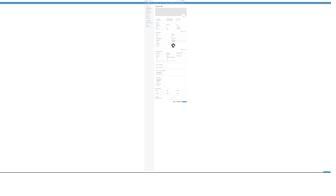 Task type: locate. For each thing, give the bounding box(es) containing it.
catalogs link
[[220, 3, 224, 5]]

PO Delivery Email text field
[[236, 76, 248, 77]]

Twitter text field
[[222, 122, 234, 123]]

invoices
[[216, 3, 219, 4]]

sheets
[[209, 3, 212, 4]]

Number Of Employees text field
[[236, 72, 248, 73]]

sourcing link
[[233, 3, 238, 5]]

catalogs
[[220, 3, 223, 4]]

ZIP text field
[[222, 38, 234, 39]]

Tax ID text field
[[208, 80, 220, 81]]

Mobile number text field
[[229, 54, 248, 56]]

Facebook text field
[[208, 126, 220, 127]]

business performance
[[225, 3, 233, 4]]

asn link
[[212, 3, 215, 5]]

service/time sheets
[[205, 3, 212, 4]]

ons
[[240, 3, 242, 4]]

YouTube text field
[[236, 126, 248, 127]]

DUNS text field
[[222, 80, 234, 81]]

performance
[[228, 3, 233, 4]]

coupa supplier portal image
[[192, 0, 205, 3]]

Work number text field
[[208, 58, 227, 60]]

profile
[[197, 3, 199, 4]]

business performance link
[[224, 3, 233, 5]]

orders link
[[200, 3, 204, 5]]

sourcing
[[234, 3, 237, 4]]

LinkedIn text field
[[236, 122, 248, 123]]

service/time
[[205, 3, 209, 4]]

business
[[225, 3, 228, 4]]

None text field
[[208, 26, 220, 28], [208, 47, 227, 48], [229, 47, 248, 48], [208, 26, 220, 28], [208, 47, 227, 48], [229, 47, 248, 48]]

navigation
[[235, 0, 249, 2]]

None text field
[[208, 51, 227, 52]]

Address line text field
[[208, 34, 220, 35]]

City text field
[[236, 34, 248, 35]]

Address line 2 text field
[[222, 34, 234, 35]]



Task type: vqa. For each thing, say whether or not it's contained in the screenshot.
bottommost Requests
no



Task type: describe. For each thing, give the bounding box(es) containing it.
add-
[[239, 3, 240, 4]]

Search product and services... field
[[208, 99, 223, 100]]

orders
[[201, 3, 203, 4]]

add-ons link
[[238, 3, 242, 5]]

Role text field
[[229, 51, 248, 52]]

Website text field
[[208, 122, 220, 123]]

Instagram text field
[[222, 126, 234, 127]]

setup link
[[242, 3, 246, 5]]

Search Coupa Commodities... field
[[208, 89, 223, 91]]

About text field
[[207, 131, 249, 133]]

asn
[[213, 3, 215, 4]]

Doing Business As text field
[[222, 26, 234, 28]]

invoices link
[[215, 3, 220, 5]]

Year Established text field
[[208, 72, 220, 73]]

setup
[[243, 3, 245, 4]]

profile link
[[196, 3, 200, 5]]

add-ons
[[239, 3, 242, 4]]

Fax number text field
[[208, 62, 227, 64]]

home
[[193, 3, 196, 4]]

service/time sheets link
[[204, 3, 212, 5]]

home link
[[193, 3, 196, 5]]



